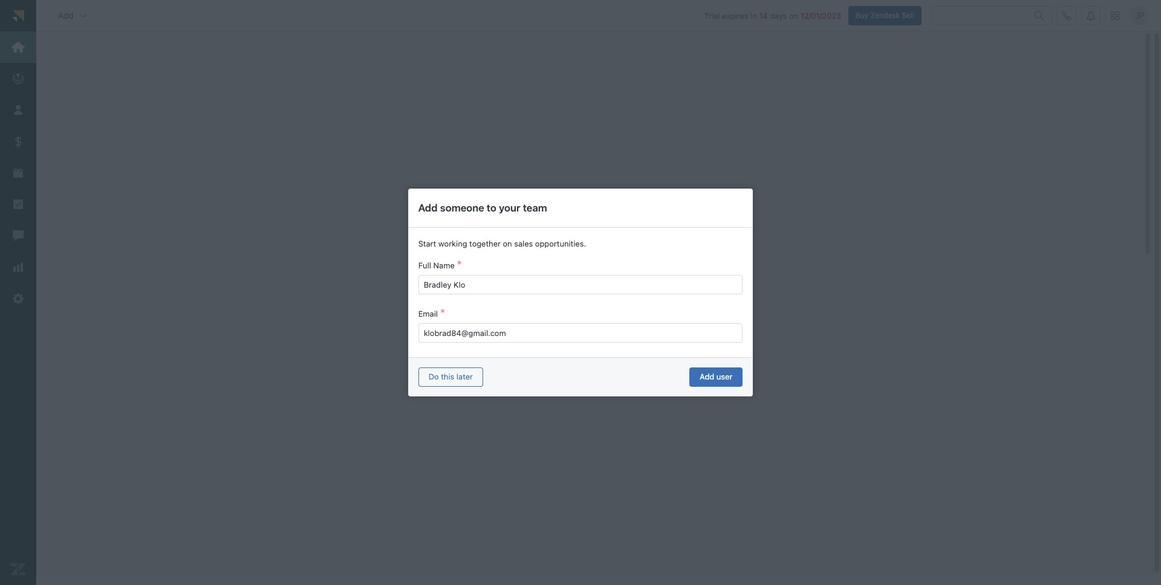 Task type: describe. For each thing, give the bounding box(es) containing it.
add someone to your team
[[418, 202, 547, 214]]

in
[[751, 11, 757, 20]]

team
[[523, 202, 547, 214]]

working
[[438, 239, 467, 249]]

add user button
[[690, 368, 743, 387]]

buy zendesk sell button
[[849, 6, 922, 25]]

search image
[[1035, 11, 1045, 20]]

someone
[[440, 202, 484, 214]]

add for add someone to your team
[[418, 202, 438, 214]]

asterisk image for email
[[440, 309, 445, 319]]

zendesk products image
[[1111, 11, 1120, 20]]

trial expires in 14 days on 12/01/2023
[[705, 11, 841, 20]]

expires
[[722, 11, 749, 20]]

user
[[717, 372, 733, 382]]

your
[[499, 202, 521, 214]]

asterisk image for full name
[[457, 261, 462, 270]]

jp button
[[1130, 6, 1149, 25]]

Full Name field
[[424, 276, 733, 294]]

14
[[759, 11, 768, 20]]

buy zendesk sell
[[856, 11, 915, 20]]

add user
[[700, 372, 733, 382]]

together
[[469, 239, 501, 249]]

start working together on sales opportunities.
[[418, 239, 586, 249]]

add button
[[48, 3, 98, 28]]

bell image
[[1086, 11, 1096, 20]]

sales
[[514, 239, 533, 249]]

calls image
[[1062, 11, 1072, 20]]



Task type: locate. For each thing, give the bounding box(es) containing it.
2 horizontal spatial add
[[700, 372, 715, 382]]

add
[[58, 10, 74, 20], [418, 202, 438, 214], [700, 372, 715, 382]]

0 horizontal spatial asterisk image
[[440, 309, 445, 319]]

add for add
[[58, 10, 74, 20]]

1 vertical spatial asterisk image
[[440, 309, 445, 319]]

do
[[429, 372, 439, 382]]

trial
[[705, 11, 720, 20]]

this
[[441, 372, 454, 382]]

jp
[[1135, 10, 1145, 21]]

days
[[770, 11, 787, 20]]

add left user
[[700, 372, 715, 382]]

2 vertical spatial add
[[700, 372, 715, 382]]

chevron down image
[[79, 11, 88, 20]]

Email field
[[424, 324, 733, 342]]

add left someone
[[418, 202, 438, 214]]

on left sales at the top left of page
[[503, 239, 512, 249]]

opportunities.
[[535, 239, 586, 249]]

full name
[[418, 261, 455, 270]]

0 horizontal spatial add
[[58, 10, 74, 20]]

0 horizontal spatial on
[[503, 239, 512, 249]]

asterisk image right email
[[440, 309, 445, 319]]

12/01/2023
[[801, 11, 841, 20]]

sell
[[902, 11, 915, 20]]

0 vertical spatial add
[[58, 10, 74, 20]]

0 vertical spatial on
[[789, 11, 799, 20]]

asterisk image right name
[[457, 261, 462, 270]]

name
[[433, 261, 455, 270]]

zendesk
[[871, 11, 900, 20]]

do this later
[[429, 372, 473, 382]]

on right days
[[789, 11, 799, 20]]

1 vertical spatial on
[[503, 239, 512, 249]]

1 vertical spatial add
[[418, 202, 438, 214]]

buy
[[856, 11, 869, 20]]

add for add user
[[700, 372, 715, 382]]

asterisk image
[[457, 261, 462, 270], [440, 309, 445, 319]]

email
[[418, 309, 438, 319]]

add left chevron down icon
[[58, 10, 74, 20]]

1 horizontal spatial on
[[789, 11, 799, 20]]

later
[[457, 372, 473, 382]]

zendesk image
[[10, 562, 26, 578]]

on
[[789, 11, 799, 20], [503, 239, 512, 249]]

0 vertical spatial asterisk image
[[457, 261, 462, 270]]

start
[[418, 239, 436, 249]]

1 horizontal spatial asterisk image
[[457, 261, 462, 270]]

to
[[487, 202, 497, 214]]

full
[[418, 261, 431, 270]]

1 horizontal spatial add
[[418, 202, 438, 214]]

do this later button
[[418, 368, 483, 387]]



Task type: vqa. For each thing, say whether or not it's contained in the screenshot.
asterisk icon related to Full Name
yes



